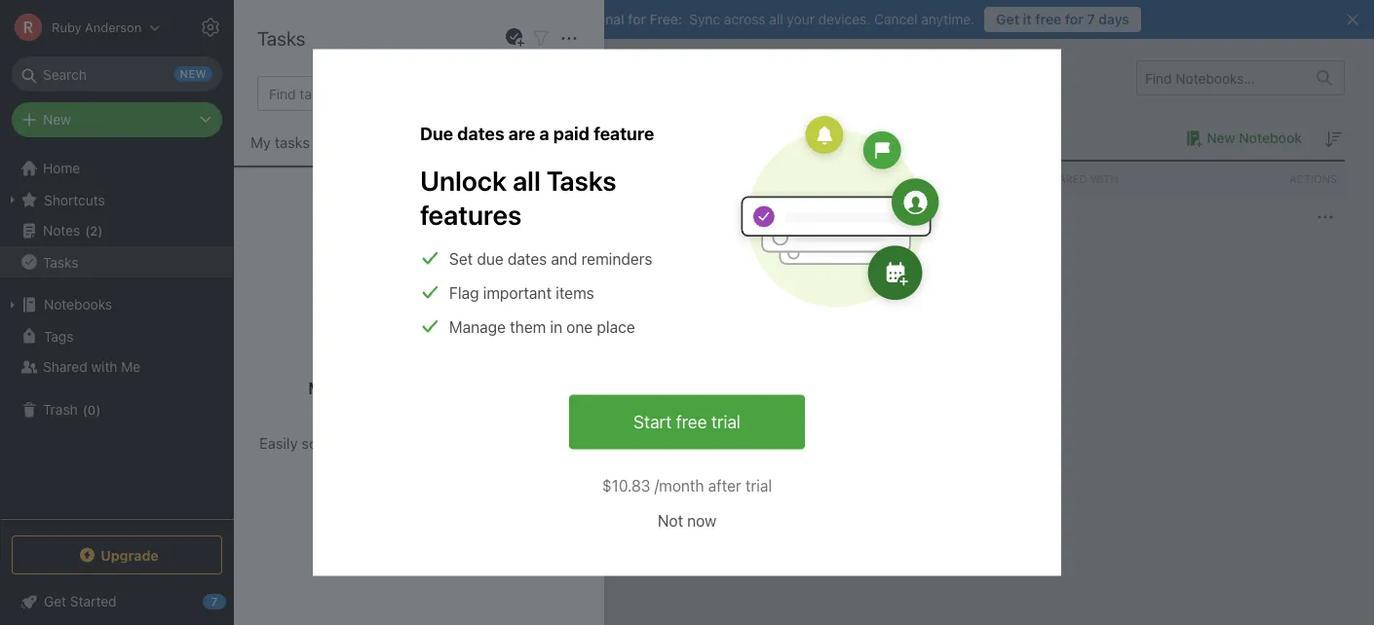 Task type: locate. For each thing, give the bounding box(es) containing it.
tasks inside button
[[275, 134, 310, 151]]

get it free for 7 days button
[[985, 7, 1142, 32]]

1 vertical spatial all
[[513, 164, 541, 196]]

1 vertical spatial trial
[[746, 477, 772, 495]]

a right are
[[540, 123, 549, 144]]

ruby
[[735, 209, 766, 225]]

manage down in 1 hour button
[[449, 318, 506, 336]]

shared with
[[1044, 173, 1119, 186]]

my tasks
[[251, 134, 310, 151]]

0 vertical spatial due
[[477, 250, 504, 268]]

1 horizontal spatial and
[[437, 458, 462, 475]]

minutes
[[927, 209, 977, 225]]

1 vertical spatial in
[[375, 403, 388, 422]]

0 horizontal spatial and
[[371, 380, 398, 398]]

get it free for 7 days
[[996, 11, 1130, 27]]

0 horizontal spatial due
[[420, 123, 453, 144]]

in left 4
[[545, 294, 556, 310]]

0 vertical spatial notebooks
[[263, 66, 356, 89]]

0 vertical spatial in
[[550, 318, 563, 336]]

0 horizontal spatial place
[[423, 403, 463, 422]]

place down organize
[[423, 403, 463, 422]]

dates inside button
[[555, 134, 592, 151]]

in for in 1 hour
[[462, 294, 473, 310]]

due
[[477, 250, 504, 268], [352, 435, 377, 452]]

start
[[634, 412, 672, 433]]

1 horizontal spatial notebooks
[[263, 66, 356, 89]]

notebook inside button
[[1239, 130, 1302, 146]]

) inside notes ( 2 )
[[98, 223, 103, 238]]

new down the find notebooks… text field
[[1207, 130, 1236, 146]]

0 horizontal spatial notebook
[[354, 209, 416, 225]]

in up the date,
[[375, 403, 388, 422]]

tasks down 'due dates'
[[547, 164, 617, 196]]

0 vertical spatial notes
[[446, 134, 485, 151]]

2 horizontal spatial tasks
[[547, 164, 617, 196]]

1 for from the left
[[628, 11, 646, 27]]

devices.
[[819, 11, 871, 27]]

my tasks button
[[234, 131, 327, 168]]

0 horizontal spatial notebooks
[[44, 297, 112, 313]]

new task image
[[503, 26, 526, 50]]

for left free:
[[628, 11, 646, 27]]

Find tasks… text field
[[261, 78, 536, 109]]

1 vertical spatial and
[[371, 380, 398, 398]]

feature
[[594, 123, 654, 144]]

1 horizontal spatial place
[[597, 318, 635, 336]]

due left paid
[[524, 134, 551, 151]]

1 vertical spatial notes
[[43, 223, 80, 239]]

) down shortcuts button
[[98, 223, 103, 238]]

ruby anderson
[[735, 209, 831, 225]]

custom
[[633, 245, 682, 261]]

1 horizontal spatial in
[[550, 318, 563, 336]]

2 vertical spatial tasks
[[43, 254, 78, 270]]

updated
[[889, 173, 939, 186]]

manage for manage them in one place
[[449, 318, 506, 336]]

tasks inside unlock all tasks features
[[547, 164, 617, 196]]

due right by
[[352, 435, 377, 452]]

1 vertical spatial due
[[352, 435, 377, 452]]

tasks right my
[[275, 134, 310, 151]]

0 horizontal spatial dates
[[457, 123, 505, 144]]

shared
[[1044, 173, 1087, 186]]

are
[[509, 123, 536, 144]]

2 horizontal spatial and
[[551, 250, 578, 268]]

1 vertical spatial notebooks
[[44, 297, 112, 313]]

1 horizontal spatial 2
[[425, 209, 434, 225]]

0 horizontal spatial in
[[462, 294, 473, 310]]

0 horizontal spatial trial
[[712, 412, 741, 433]]

) down unlock
[[434, 209, 439, 225]]

a left few
[[889, 209, 897, 225]]

1 vertical spatial free
[[676, 412, 707, 433]]

all left your
[[769, 11, 783, 27]]

notebooks up tags
[[44, 297, 112, 313]]

trial right after
[[746, 477, 772, 495]]

) right trash
[[96, 403, 101, 417]]

tasks button
[[0, 247, 233, 278]]

1 vertical spatial a
[[889, 209, 897, 225]]

notes for notes
[[446, 134, 485, 151]]

place
[[597, 318, 635, 336], [423, 403, 463, 422]]

1 horizontal spatial notes
[[446, 134, 485, 151]]

place down hours
[[597, 318, 635, 336]]

due inside button
[[524, 134, 551, 151]]

new inside popup button
[[43, 112, 71, 128]]

( down unlock
[[420, 209, 425, 225]]

upgrade
[[101, 548, 159, 564]]

) inside first notebook row
[[434, 209, 439, 225]]

items
[[556, 284, 594, 302]]

notes up unlock
[[446, 134, 485, 151]]

manage for manage and organize tasks all in one place
[[308, 380, 367, 398]]

due up unlock
[[420, 123, 453, 144]]

tree containing home
[[0, 153, 234, 519]]

new notebook button
[[1180, 127, 1302, 150]]

new up home
[[43, 112, 71, 128]]

2 horizontal spatial dates
[[555, 134, 592, 151]]

in left hour
[[462, 294, 473, 310]]

due dates button
[[512, 131, 604, 168]]

features
[[420, 198, 522, 231]]

and inside 'easily sort by due date, note, or assigned status using this view and more.'
[[437, 458, 462, 475]]

1 horizontal spatial trial
[[746, 477, 772, 495]]

1 horizontal spatial notebook
[[1239, 130, 1302, 146]]

( for notes
[[85, 223, 90, 238]]

1 inside button
[[477, 294, 483, 310]]

( right trash
[[83, 403, 88, 417]]

1 horizontal spatial due
[[524, 134, 551, 151]]

free
[[1036, 11, 1062, 27], [676, 412, 707, 433]]

all down are
[[513, 164, 541, 196]]

free:
[[650, 11, 683, 27]]

unlock
[[420, 164, 507, 196]]

free right it on the right of the page
[[1036, 11, 1062, 27]]

dates left feature
[[555, 134, 592, 151]]

0 horizontal spatial in
[[375, 403, 388, 422]]

date,
[[381, 435, 415, 452]]

few
[[900, 209, 923, 225]]

1 horizontal spatial free
[[1036, 11, 1062, 27]]

manage up by
[[308, 380, 367, 398]]

) inside trash ( 0 )
[[96, 403, 101, 417]]

with
[[91, 359, 117, 375]]

notes down shortcuts
[[43, 223, 80, 239]]

1 horizontal spatial for
[[1065, 11, 1084, 27]]

in inside "manage and organize tasks all in one place"
[[375, 403, 388, 422]]

1 vertical spatial one
[[392, 403, 419, 422]]

first notebook ( 2 )
[[323, 209, 439, 225]]

cell
[[1036, 198, 1191, 237]]

2 vertical spatial and
[[437, 458, 462, 475]]

1 horizontal spatial tasks
[[470, 380, 509, 398]]

tree
[[0, 153, 234, 519]]

manage
[[449, 318, 506, 336], [308, 380, 367, 398]]

in 1 hour button
[[451, 290, 526, 315]]

1 left hour
[[477, 294, 483, 310]]

$10.83
[[602, 477, 651, 495]]

and up items
[[551, 250, 578, 268]]

0 horizontal spatial a
[[540, 123, 549, 144]]

1 vertical spatial manage
[[308, 380, 367, 398]]

tasks
[[275, 134, 310, 151], [470, 380, 509, 398]]

2 down unlock
[[425, 209, 434, 225]]

0 vertical spatial tasks
[[275, 134, 310, 151]]

0 horizontal spatial tasks
[[43, 254, 78, 270]]

shared with me
[[43, 359, 141, 375]]

2 for from the left
[[1065, 11, 1084, 27]]

notebooks element
[[234, 39, 1375, 626]]

it
[[1023, 11, 1032, 27]]

and left organize
[[371, 380, 398, 398]]

1 horizontal spatial one
[[567, 318, 593, 336]]

and down note,
[[437, 458, 462, 475]]

0 vertical spatial notebook
[[1239, 130, 1302, 146]]

one
[[567, 318, 593, 336], [392, 403, 419, 422]]

new inside button
[[1207, 130, 1236, 146]]

2 down shortcuts
[[90, 223, 98, 238]]

tags
[[44, 328, 74, 344]]

notes
[[446, 134, 485, 151], [43, 223, 80, 239]]

0 vertical spatial place
[[597, 318, 635, 336]]

tasks right organize
[[470, 380, 509, 398]]

0 vertical spatial tasks
[[257, 26, 306, 49]]

due right set
[[477, 250, 504, 268]]

4
[[560, 294, 569, 310]]

one up the date,
[[392, 403, 419, 422]]

across
[[724, 11, 766, 27]]

and
[[551, 250, 578, 268], [371, 380, 398, 398], [437, 458, 462, 475]]

try
[[484, 11, 504, 27]]

) for notes
[[98, 223, 103, 238]]

1 horizontal spatial a
[[889, 209, 897, 225]]

them
[[510, 318, 546, 336]]

for for free:
[[628, 11, 646, 27]]

0 vertical spatial manage
[[449, 318, 506, 336]]

2 in from the left
[[545, 294, 556, 310]]

0 horizontal spatial 1
[[263, 129, 270, 146]]

all up assigned
[[513, 380, 530, 398]]

0 vertical spatial 1
[[263, 129, 270, 146]]

1 in from the left
[[462, 294, 473, 310]]

0 vertical spatial one
[[567, 318, 593, 336]]

0 horizontal spatial 2
[[90, 223, 98, 238]]

important
[[483, 284, 552, 302]]

notebook
[[1239, 130, 1302, 146], [354, 209, 416, 225]]

1 vertical spatial place
[[423, 403, 463, 422]]

a few minutes ago
[[889, 209, 1004, 225]]

(
[[420, 209, 425, 225], [85, 223, 90, 238], [83, 403, 88, 417]]

0 horizontal spatial one
[[392, 403, 419, 422]]

due inside 'easily sort by due date, note, or assigned status using this view and more.'
[[352, 435, 377, 452]]

2 inside notes ( 2 )
[[90, 223, 98, 238]]

tasks right settings icon on the left top of page
[[257, 26, 306, 49]]

1 horizontal spatial in
[[545, 294, 556, 310]]

( inside notes ( 2 )
[[85, 223, 90, 238]]

actions
[[1290, 173, 1338, 186]]

personal
[[569, 11, 625, 27]]

2 vertical spatial all
[[513, 380, 530, 398]]

( inside trash ( 0 )
[[83, 403, 88, 417]]

manage inside "manage and organize tasks all in one place"
[[308, 380, 367, 398]]

0 horizontal spatial notes
[[43, 223, 80, 239]]

shared
[[43, 359, 87, 375]]

dates up flag important items
[[508, 250, 547, 268]]

notebooks
[[263, 66, 356, 89], [44, 297, 112, 313]]

( down shortcuts
[[85, 223, 90, 238]]

days
[[1099, 11, 1130, 27]]

0 horizontal spatial due
[[352, 435, 377, 452]]

0 horizontal spatial tasks
[[275, 134, 310, 151]]

notebook
[[274, 129, 339, 146]]

0 vertical spatial new
[[43, 112, 71, 128]]

1 vertical spatial tasks
[[470, 380, 509, 398]]

0 horizontal spatial for
[[628, 11, 646, 27]]

for left 7
[[1065, 11, 1084, 27]]

set due dates and reminders
[[449, 250, 653, 268]]

0 horizontal spatial new
[[43, 112, 71, 128]]

due
[[420, 123, 453, 144], [524, 134, 551, 151]]

1 horizontal spatial new
[[1207, 130, 1236, 146]]

notes inside notes button
[[446, 134, 485, 151]]

None search field
[[25, 57, 209, 92]]

notebooks up notebook
[[263, 66, 356, 89]]

1 left notebook
[[263, 129, 270, 146]]

1 vertical spatial tasks
[[547, 164, 617, 196]]

1 horizontal spatial manage
[[449, 318, 506, 336]]

notebook up actions button
[[1239, 130, 1302, 146]]

dates left are
[[457, 123, 505, 144]]

ago
[[980, 209, 1004, 225]]

notebook right first
[[354, 209, 416, 225]]

trial up after
[[712, 412, 741, 433]]

free right start
[[676, 412, 707, 433]]

not
[[658, 512, 683, 530]]

tasks
[[257, 26, 306, 49], [547, 164, 617, 196], [43, 254, 78, 270]]

1 horizontal spatial 1
[[477, 294, 483, 310]]

all
[[769, 11, 783, 27], [513, 164, 541, 196], [513, 380, 530, 398]]

one down in 4 hours button
[[567, 318, 593, 336]]

in
[[462, 294, 473, 310], [545, 294, 556, 310]]

tasks down notes ( 2 )
[[43, 254, 78, 270]]

notebook inside row
[[354, 209, 416, 225]]

$10.83 /month after trial
[[602, 477, 772, 495]]

1 vertical spatial notebook
[[354, 209, 416, 225]]

in down 4
[[550, 318, 563, 336]]

actions button
[[1191, 162, 1345, 197]]

created by
[[735, 173, 801, 186]]

1 vertical spatial 1
[[477, 294, 483, 310]]

or
[[457, 435, 470, 452]]

0 horizontal spatial manage
[[308, 380, 367, 398]]

0 vertical spatial trial
[[712, 412, 741, 433]]

1 vertical spatial new
[[1207, 130, 1236, 146]]

for inside button
[[1065, 11, 1084, 27]]



Task type: describe. For each thing, give the bounding box(es) containing it.
due dates are a paid feature
[[420, 123, 654, 144]]

easily sort by due date, note, or assigned status using this view and more.
[[259, 435, 579, 475]]

new for new notebook
[[1207, 130, 1236, 146]]

expand notebooks image
[[5, 297, 20, 313]]

in 1 hour
[[462, 294, 516, 310]]

try evernote personal for free: sync across all your devices. cancel anytime.
[[484, 11, 975, 27]]

upgrade button
[[12, 536, 222, 575]]

trial inside button
[[712, 412, 741, 433]]

home link
[[0, 153, 234, 184]]

my
[[251, 134, 271, 151]]

shortcuts button
[[0, 184, 233, 215]]

in 4 hours button
[[534, 290, 619, 315]]

new notebook
[[1207, 130, 1302, 146]]

first
[[323, 209, 350, 225]]

( inside first notebook row
[[420, 209, 425, 225]]

updated button
[[881, 162, 1036, 197]]

notebooks link
[[0, 290, 233, 321]]

shared with me link
[[0, 352, 233, 383]]

by
[[332, 435, 348, 452]]

notes for notes ( 2 )
[[43, 223, 80, 239]]

tasks inside button
[[43, 254, 78, 270]]

tasks inside "manage and organize tasks all in one place"
[[470, 380, 509, 398]]

shortcuts
[[44, 192, 105, 208]]

organize
[[402, 380, 466, 398]]

0
[[88, 403, 96, 417]]

assigned
[[474, 435, 534, 452]]

1 notebook
[[263, 129, 339, 146]]

in 4 hours
[[545, 294, 608, 310]]

using
[[335, 458, 371, 475]]

sort
[[302, 435, 328, 452]]

notebook for first
[[354, 209, 416, 225]]

1 horizontal spatial dates
[[508, 250, 547, 268]]

manage and organize tasks all in one place
[[308, 380, 530, 422]]

anderson
[[770, 209, 831, 225]]

created
[[735, 173, 783, 186]]

dates for due dates
[[555, 134, 592, 151]]

settings image
[[199, 16, 222, 39]]

2 inside first notebook row
[[425, 209, 434, 225]]

a inside first notebook row
[[889, 209, 897, 225]]

1 inside the "notebooks" element
[[263, 129, 270, 146]]

reminders
[[582, 250, 653, 268]]

0 horizontal spatial free
[[676, 412, 707, 433]]

by
[[787, 173, 801, 186]]

tomorrow button
[[518, 241, 603, 267]]

) for trash
[[96, 403, 101, 417]]

7
[[1088, 11, 1095, 27]]

notes button
[[419, 131, 512, 168]]

unlock all tasks features
[[420, 164, 617, 231]]

( for trash
[[83, 403, 88, 417]]

flag important items
[[449, 284, 594, 302]]

new for new
[[43, 112, 71, 128]]

hour
[[487, 294, 516, 310]]

easily
[[259, 435, 298, 452]]

get
[[996, 11, 1020, 27]]

set
[[449, 250, 473, 268]]

for for 7
[[1065, 11, 1084, 27]]

due dates
[[524, 134, 592, 151]]

repeat button
[[700, 241, 780, 267]]

all inside unlock all tasks features
[[513, 164, 541, 196]]

all inside "manage and organize tasks all in one place"
[[513, 380, 530, 398]]

not now link
[[658, 509, 717, 533]]

start free trial button
[[569, 395, 805, 450]]

tags button
[[0, 321, 233, 352]]

trash ( 0 )
[[43, 402, 101, 418]]

with
[[1091, 173, 1119, 186]]

created by button
[[727, 162, 881, 197]]

today button
[[451, 241, 511, 267]]

0 vertical spatial a
[[540, 123, 549, 144]]

manage them in one place
[[449, 318, 635, 336]]

home
[[43, 160, 80, 176]]

trash
[[43, 402, 78, 418]]

0 vertical spatial and
[[551, 250, 578, 268]]

paid
[[553, 123, 590, 144]]

status
[[538, 435, 579, 452]]

dates for due dates are a paid feature
[[457, 123, 505, 144]]

flag
[[449, 284, 479, 302]]

me
[[121, 359, 141, 375]]

hours
[[572, 294, 608, 310]]

repeat
[[725, 245, 770, 261]]

Search text field
[[25, 57, 209, 92]]

shared with button
[[1036, 162, 1191, 197]]

cancel
[[875, 11, 918, 27]]

in for in 4 hours
[[545, 294, 556, 310]]

notebook for new
[[1239, 130, 1302, 146]]

0 vertical spatial all
[[769, 11, 783, 27]]

first notebook row
[[263, 198, 1345, 237]]

notes ( 2 )
[[43, 223, 103, 239]]

1 horizontal spatial tasks
[[257, 26, 306, 49]]

sync
[[689, 11, 721, 27]]

Find Notebooks… text field
[[1138, 62, 1305, 94]]

new button
[[12, 102, 222, 137]]

more.
[[466, 458, 504, 475]]

and inside "manage and organize tasks all in one place"
[[371, 380, 398, 398]]

due for due dates
[[524, 134, 551, 151]]

0 vertical spatial free
[[1036, 11, 1062, 27]]

evernote
[[508, 11, 565, 27]]

anytime.
[[922, 11, 975, 27]]

your
[[787, 11, 815, 27]]

tomorrow
[[529, 245, 592, 261]]

this
[[374, 458, 399, 475]]

not now
[[658, 512, 717, 530]]

1 horizontal spatial due
[[477, 250, 504, 268]]

one inside "manage and organize tasks all in one place"
[[392, 403, 419, 422]]

cell inside the "notebooks" element
[[1036, 198, 1191, 237]]

note,
[[419, 435, 453, 452]]

due for due dates are a paid feature
[[420, 123, 453, 144]]

place inside "manage and organize tasks all in one place"
[[423, 403, 463, 422]]

now
[[688, 512, 717, 530]]



Task type: vqa. For each thing, say whether or not it's contained in the screenshot.
second More actions image from the left
no



